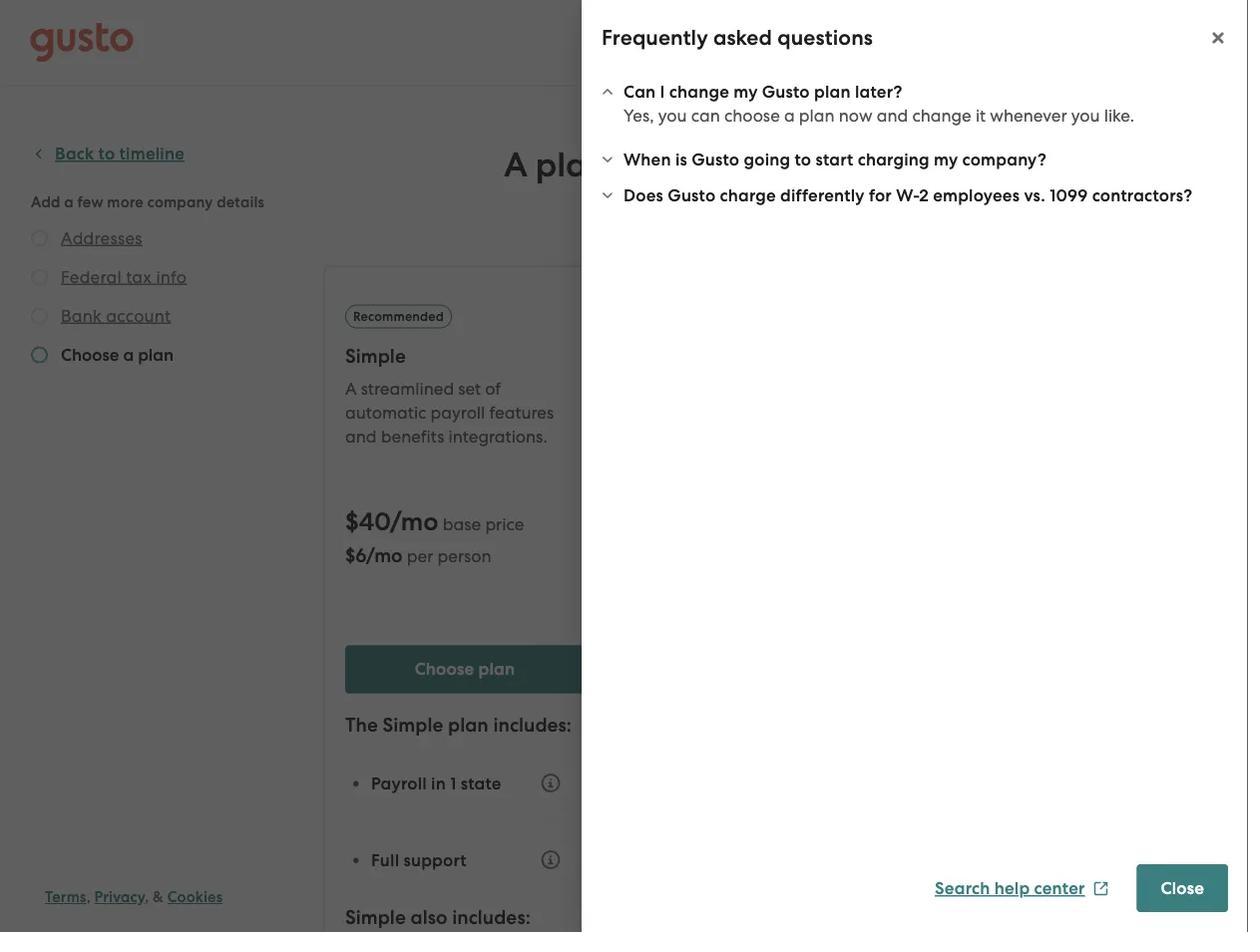 Task type: locate. For each thing, give the bounding box(es) containing it.
support
[[404, 850, 467, 871], [974, 870, 1037, 890]]

my up choose
[[734, 81, 758, 102]]

can
[[691, 106, 720, 126], [665, 196, 694, 216]]

1 horizontal spatial a
[[504, 145, 528, 186]]

1 horizontal spatial for
[[869, 185, 892, 206]]

0 vertical spatial simple
[[345, 345, 406, 368]]

for inside frequently asked questions dialog
[[869, 185, 892, 206]]

home image
[[30, 22, 134, 62]]

choose plan
[[415, 660, 515, 680]]

/mo up "per"
[[390, 507, 439, 537]]

2 $ from the top
[[345, 544, 355, 567]]

account menu element
[[913, 0, 1218, 85]]

support down dedicated
[[974, 870, 1037, 890]]

payroll
[[371, 774, 427, 794]]

simple for simple also includes:
[[345, 907, 406, 930]]

cookies button
[[167, 886, 223, 910]]

$ left "per"
[[345, 544, 355, 567]]

0 horizontal spatial you
[[658, 106, 687, 126]]

includes: right also
[[452, 907, 531, 930]]

gusto
[[762, 81, 810, 102], [692, 149, 740, 170], [668, 185, 716, 206]]

support for full support
[[404, 850, 467, 871]]

2 vertical spatial change
[[698, 196, 757, 216]]

includes:
[[493, 714, 572, 737], [452, 907, 531, 930]]

&
[[153, 889, 164, 907]]

a inside a streamlined set of automatic payroll features and benefits integrations.
[[345, 379, 357, 399]]

base
[[443, 514, 481, 534]]

support right full
[[404, 850, 467, 871]]

differently
[[780, 185, 865, 206]]

choose
[[724, 106, 780, 126]]

at
[[808, 196, 825, 216]]

employees
[[933, 185, 1020, 206]]

, left &
[[145, 889, 149, 907]]

now
[[839, 106, 873, 126]]

change
[[669, 81, 729, 102], [912, 106, 972, 126], [698, 196, 757, 216]]

like.
[[1104, 106, 1135, 126]]

0 vertical spatial and
[[877, 106, 908, 126]]

for up you
[[615, 145, 660, 186]]

full
[[371, 850, 399, 871]]

1 horizontal spatial list
[[954, 746, 1187, 828]]

and inside frequently asked questions dialog
[[877, 106, 908, 126]]

1 horizontal spatial my
[[934, 149, 958, 170]]

when
[[624, 149, 671, 170]]

you down i
[[658, 106, 687, 126]]

plan up now
[[814, 81, 851, 102]]

gusto up "a"
[[762, 81, 810, 102]]

includes: up state
[[493, 714, 572, 737]]

0 vertical spatial change
[[669, 81, 729, 102]]

can
[[624, 81, 656, 102]]

can left choose
[[691, 106, 720, 126]]

change right i
[[669, 81, 729, 102]]

asked
[[713, 25, 772, 50]]

change inside a plan for every modern business you can change plans at any time.
[[698, 196, 757, 216]]

plan right choose
[[478, 660, 515, 680]]

change down every
[[698, 196, 757, 216]]

0 vertical spatial $
[[345, 507, 359, 537]]

/mo down 40
[[366, 544, 403, 567]]

yes,
[[624, 106, 654, 126]]

company?
[[962, 149, 1047, 170]]

full support
[[371, 850, 467, 871]]

1 horizontal spatial ,
[[145, 889, 149, 907]]

1 vertical spatial and
[[345, 427, 377, 446]]

also
[[411, 907, 448, 930]]

and for benefits
[[345, 427, 377, 446]]

and down later?
[[877, 106, 908, 126]]

does
[[624, 185, 664, 206]]

plan down choose plan button in the left bottom of the page
[[448, 714, 489, 737]]

privacy link
[[94, 889, 145, 907]]

and
[[877, 106, 908, 126], [345, 427, 377, 446]]

$ up 6 at bottom
[[345, 507, 359, 537]]

yes, you can choose a plan now and change it whenever you like.
[[624, 106, 1135, 126]]

1 vertical spatial $
[[345, 544, 355, 567]]

change left it
[[912, 106, 972, 126]]

,
[[86, 889, 91, 907], [145, 889, 149, 907]]

simple left also
[[345, 907, 406, 930]]

you
[[658, 106, 687, 126], [1071, 106, 1100, 126]]

2 vertical spatial simple
[[345, 907, 406, 930]]

$ 40 /mo base price $ 6 /mo per person
[[345, 507, 524, 567]]

can i change my gusto plan later?
[[624, 81, 903, 102]]

0 vertical spatial a
[[504, 145, 528, 186]]

simple right the on the left of page
[[383, 714, 443, 737]]

my
[[734, 81, 758, 102], [934, 149, 958, 170]]

gusto down is
[[668, 185, 716, 206]]

support inside dedicated support + csm
[[974, 870, 1037, 890]]

1 vertical spatial a
[[345, 379, 357, 399]]

1 horizontal spatial support
[[974, 870, 1037, 890]]

you left like.
[[1071, 106, 1100, 126]]

0 horizontal spatial for
[[615, 145, 660, 186]]

any
[[829, 196, 858, 216]]

0 vertical spatial gusto
[[762, 81, 810, 102]]

plan inside a plan for every modern business you can change plans at any time.
[[536, 145, 607, 186]]

payroll
[[431, 403, 485, 423]]

1 vertical spatial /mo
[[366, 544, 403, 567]]

frequently asked questions dialog
[[582, 0, 1248, 933]]

simple up streamlined
[[345, 345, 406, 368]]

1 horizontal spatial and
[[877, 106, 908, 126]]

and down the automatic in the left of the page
[[345, 427, 377, 446]]

list
[[653, 746, 886, 828], [954, 746, 1187, 828]]

can right you
[[665, 196, 694, 216]]

for
[[615, 145, 660, 186], [869, 185, 892, 206]]

simple
[[345, 345, 406, 368], [383, 714, 443, 737], [345, 907, 406, 930]]

and inside a streamlined set of automatic payroll features and benefits integrations.
[[345, 427, 377, 446]]

0 horizontal spatial support
[[404, 850, 467, 871]]

start
[[816, 149, 854, 170]]

gusto right is
[[692, 149, 740, 170]]

frequently
[[602, 25, 708, 50]]

0 horizontal spatial a
[[345, 379, 357, 399]]

plan left when
[[536, 145, 607, 186]]

1 horizontal spatial you
[[1071, 106, 1100, 126]]

a
[[504, 145, 528, 186], [345, 379, 357, 399]]

a plan for every modern business you can change plans at any time.
[[504, 145, 1028, 216]]

1099
[[1050, 185, 1088, 206]]

dedicated support + csm
[[974, 846, 1093, 890]]

integrations.
[[448, 427, 548, 446]]

modern
[[763, 145, 887, 186]]

1 list from the left
[[653, 746, 886, 828]]

privacy
[[94, 889, 145, 907]]

$
[[345, 507, 359, 537], [345, 544, 355, 567]]

questions
[[777, 25, 873, 50]]

plan
[[814, 81, 851, 102], [799, 106, 835, 126], [536, 145, 607, 186], [478, 660, 515, 680], [448, 714, 489, 737]]

in
[[431, 774, 446, 794]]

set
[[458, 379, 481, 399]]

1 vertical spatial change
[[912, 106, 972, 126]]

going
[[744, 149, 790, 170]]

1 , from the left
[[86, 889, 91, 907]]

, left privacy link
[[86, 889, 91, 907]]

state
[[461, 774, 502, 794]]

a inside a plan for every modern business you can change plans at any time.
[[504, 145, 528, 186]]

0 horizontal spatial list
[[653, 746, 886, 828]]

streamlined
[[361, 379, 454, 399]]

charge
[[720, 185, 776, 206]]

for left w- at the top right of page
[[869, 185, 892, 206]]

choose
[[415, 660, 474, 680]]

plans
[[761, 196, 804, 216]]

a streamlined set of automatic payroll features and benefits integrations.
[[345, 379, 554, 446]]

0 horizontal spatial ,
[[86, 889, 91, 907]]

simple also includes:
[[345, 907, 531, 930]]

contractors?
[[1092, 185, 1193, 206]]

0 vertical spatial my
[[734, 81, 758, 102]]

for inside a plan for every modern business you can change plans at any time.
[[615, 145, 660, 186]]

0 vertical spatial includes:
[[493, 714, 572, 737]]

my up employees
[[934, 149, 958, 170]]

when is gusto going to start charging my company?
[[624, 149, 1047, 170]]

0 vertical spatial can
[[691, 106, 720, 126]]

0 horizontal spatial and
[[345, 427, 377, 446]]

/mo
[[390, 507, 439, 537], [366, 544, 403, 567]]

choose plan button
[[345, 646, 585, 694]]

1 vertical spatial can
[[665, 196, 694, 216]]



Task type: describe. For each thing, give the bounding box(es) containing it.
dedicated
[[974, 846, 1058, 866]]

2
[[919, 185, 929, 206]]

of
[[485, 379, 501, 399]]

1 vertical spatial simple
[[383, 714, 443, 737]]

can inside frequently asked questions dialog
[[691, 106, 720, 126]]

1 vertical spatial my
[[934, 149, 958, 170]]

1 vertical spatial gusto
[[692, 149, 740, 170]]

2 list from the left
[[954, 746, 1187, 828]]

0 horizontal spatial my
[[734, 81, 758, 102]]

the
[[345, 714, 378, 737]]

help
[[995, 879, 1030, 899]]

benefits
[[381, 427, 444, 446]]

40
[[359, 507, 390, 537]]

a for plan
[[504, 145, 528, 186]]

6
[[355, 544, 366, 567]]

terms link
[[45, 889, 86, 907]]

later?
[[855, 81, 903, 102]]

terms
[[45, 889, 86, 907]]

can inside a plan for every modern business you can change plans at any time.
[[665, 196, 694, 216]]

payroll in 1 state
[[371, 774, 502, 794]]

plan right "a"
[[799, 106, 835, 126]]

1 you from the left
[[658, 106, 687, 126]]

support for dedicated support + csm
[[974, 870, 1037, 890]]

close
[[1161, 879, 1204, 899]]

1 $ from the top
[[345, 507, 359, 537]]

frequently asked questions
[[602, 25, 873, 50]]

you
[[631, 196, 660, 216]]

per
[[407, 546, 433, 566]]

and for change
[[877, 106, 908, 126]]

person
[[437, 546, 491, 566]]

csm
[[1056, 870, 1093, 890]]

i
[[660, 81, 665, 102]]

is
[[675, 149, 687, 170]]

1 vertical spatial includes:
[[452, 907, 531, 930]]

it
[[976, 106, 986, 126]]

plan inside choose plan button
[[478, 660, 515, 680]]

automatic
[[345, 403, 426, 423]]

2 vertical spatial gusto
[[668, 185, 716, 206]]

cookies
[[167, 889, 223, 907]]

features
[[489, 403, 554, 423]]

every
[[668, 145, 755, 186]]

a
[[784, 106, 795, 126]]

search help center
[[935, 879, 1085, 899]]

recommended
[[353, 309, 444, 324]]

time.
[[862, 196, 902, 216]]

1
[[450, 774, 456, 794]]

2 you from the left
[[1071, 106, 1100, 126]]

to
[[795, 149, 811, 170]]

simple for simple
[[345, 345, 406, 368]]

the simple plan includes:
[[345, 714, 572, 737]]

change for modern
[[698, 196, 757, 216]]

terms , privacy , & cookies
[[45, 889, 223, 907]]

change for a
[[912, 106, 972, 126]]

charging
[[858, 149, 930, 170]]

center
[[1034, 879, 1085, 899]]

0 vertical spatial /mo
[[390, 507, 439, 537]]

search
[[935, 879, 990, 899]]

close button
[[1137, 865, 1228, 913]]

a for streamlined
[[345, 379, 357, 399]]

business
[[895, 145, 1028, 186]]

2 , from the left
[[145, 889, 149, 907]]

whenever
[[990, 106, 1067, 126]]

w-
[[896, 185, 919, 206]]

+
[[1041, 870, 1051, 890]]

search help center link
[[935, 879, 1109, 899]]

does gusto charge differently for w-2 employees vs. 1099 contractors?
[[624, 185, 1193, 206]]

vs.
[[1024, 185, 1046, 206]]

price
[[485, 514, 524, 534]]



Task type: vqa. For each thing, say whether or not it's contained in the screenshot.
Reports link
no



